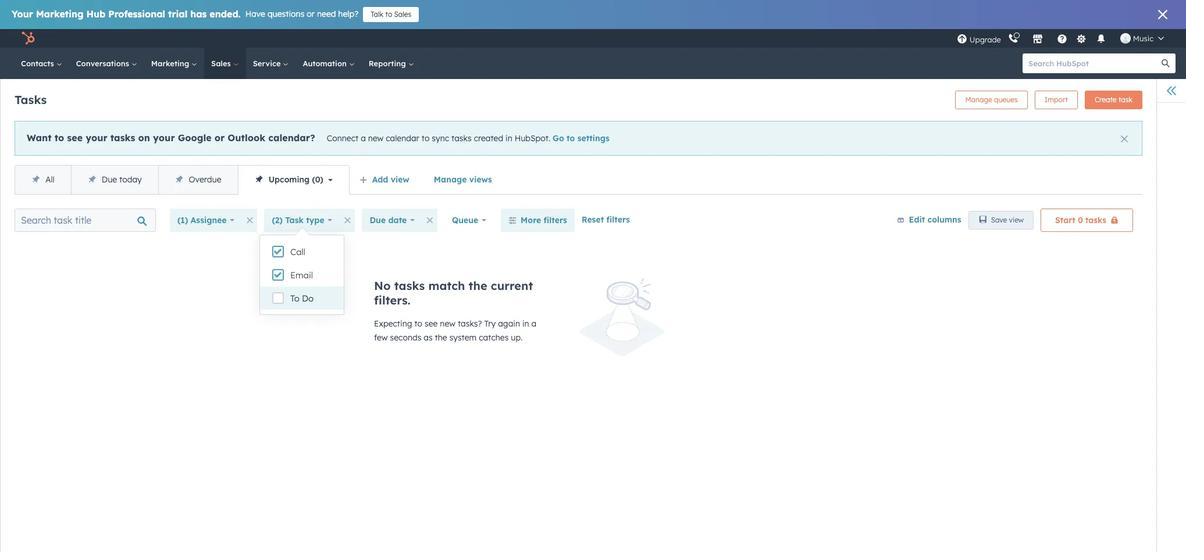 Task type: locate. For each thing, give the bounding box(es) containing it.
close image
[[1159, 10, 1168, 19]]

go to settings link
[[553, 133, 610, 144]]

navigation
[[15, 165, 350, 195]]

0 vertical spatial new
[[368, 133, 384, 144]]

queue
[[452, 215, 478, 226]]

marketing left hub
[[36, 8, 84, 20]]

search button
[[1156, 54, 1176, 73]]

0
[[315, 175, 320, 185], [1078, 215, 1083, 226]]

1 horizontal spatial see
[[425, 319, 438, 329]]

try
[[484, 319, 496, 329]]

notifications button
[[1092, 29, 1111, 48]]

1 horizontal spatial 0
[[1078, 215, 1083, 226]]

sales left service
[[211, 59, 233, 68]]

0 vertical spatial due
[[102, 175, 117, 185]]

due left 'today'
[[102, 175, 117, 185]]

type
[[306, 215, 325, 226]]

filters.
[[374, 293, 411, 308]]

tasks
[[15, 92, 47, 107]]

1 vertical spatial marketing
[[151, 59, 191, 68]]

to up seconds
[[415, 319, 423, 329]]

sales inside 'link'
[[211, 59, 233, 68]]

see up as at the left of the page
[[425, 319, 438, 329]]

0 horizontal spatial see
[[67, 132, 83, 144]]

to left sync at left
[[422, 133, 430, 144]]

0 horizontal spatial in
[[506, 133, 513, 144]]

0 horizontal spatial a
[[361, 133, 366, 144]]

(1) assignee button
[[170, 209, 242, 232]]

list box
[[260, 236, 344, 315]]

new inside expecting to see new tasks? try again in a few seconds as the system catches up.
[[440, 319, 456, 329]]

the inside expecting to see new tasks? try again in a few seconds as the system catches up.
[[435, 333, 447, 343]]

greg robinson image
[[1121, 33, 1131, 44]]

1 vertical spatial manage
[[434, 175, 467, 185]]

see inside expecting to see new tasks? try again in a few seconds as the system catches up.
[[425, 319, 438, 329]]

1 horizontal spatial due
[[370, 215, 386, 226]]

up.
[[511, 333, 523, 343]]

0 horizontal spatial due
[[102, 175, 117, 185]]

date
[[388, 215, 407, 226]]

0 vertical spatial or
[[307, 9, 315, 19]]

1 horizontal spatial manage
[[966, 95, 993, 104]]

due for due today
[[102, 175, 117, 185]]

tasks inside button
[[1086, 215, 1107, 226]]

a right again
[[532, 319, 537, 329]]

columns
[[928, 215, 962, 225]]

seconds
[[390, 333, 421, 343]]

to right the talk
[[386, 10, 392, 19]]

few
[[374, 333, 388, 343]]

0 horizontal spatial new
[[368, 133, 384, 144]]

manage views link
[[426, 168, 500, 191]]

new
[[368, 133, 384, 144], [440, 319, 456, 329]]

in inside want to see your tasks on your google or outlook calendar? 'alert'
[[506, 133, 513, 144]]

view inside save view button
[[1009, 216, 1024, 225]]

1 horizontal spatial the
[[469, 279, 487, 293]]

view inside add view popup button
[[391, 175, 410, 185]]

0 vertical spatial see
[[67, 132, 83, 144]]

or right google
[[215, 132, 225, 144]]

0 horizontal spatial your
[[86, 132, 107, 144]]

0 vertical spatial view
[[391, 175, 410, 185]]

has
[[190, 8, 207, 20]]

1 horizontal spatial filters
[[607, 215, 630, 225]]

in
[[506, 133, 513, 144], [522, 319, 529, 329]]

or left need
[[307, 9, 315, 19]]

again
[[498, 319, 520, 329]]

tasks
[[110, 132, 135, 144], [452, 133, 472, 144], [1086, 215, 1107, 226], [394, 279, 425, 293]]

in right created
[[506, 133, 513, 144]]

to inside expecting to see new tasks? try again in a few seconds as the system catches up.
[[415, 319, 423, 329]]

start 0 tasks button
[[1041, 209, 1134, 232]]

music button
[[1114, 29, 1171, 48]]

1 vertical spatial sales
[[211, 59, 233, 68]]

calling icon image
[[1008, 34, 1019, 44]]

0 vertical spatial the
[[469, 279, 487, 293]]

or
[[307, 9, 315, 19], [215, 132, 225, 144]]

1 horizontal spatial view
[[1009, 216, 1024, 225]]

hubspot link
[[14, 31, 44, 45]]

menu
[[956, 29, 1173, 48]]

or inside 'alert'
[[215, 132, 225, 144]]

tasks banner
[[15, 87, 1143, 109]]

0 vertical spatial 0
[[315, 175, 320, 185]]

connect
[[327, 133, 359, 144]]

manage for manage queues
[[966, 95, 993, 104]]

import
[[1045, 95, 1068, 104]]

0 horizontal spatial view
[[391, 175, 410, 185]]

new up system
[[440, 319, 456, 329]]

overdue link
[[158, 166, 238, 194]]

0 horizontal spatial or
[[215, 132, 225, 144]]

view right the save
[[1009, 216, 1024, 225]]

marketing link
[[144, 48, 204, 79]]

edit columns
[[909, 215, 962, 225]]

your up due today link
[[86, 132, 107, 144]]

0 vertical spatial marketing
[[36, 8, 84, 20]]

your
[[86, 132, 107, 144], [153, 132, 175, 144]]

upgrade
[[970, 35, 1001, 44]]

(
[[312, 175, 315, 185]]

in up up.
[[522, 319, 529, 329]]

see for new
[[425, 319, 438, 329]]

the
[[469, 279, 487, 293], [435, 333, 447, 343]]

upgrade image
[[957, 34, 968, 45]]

new left calendar
[[368, 133, 384, 144]]

hubspot.
[[515, 133, 551, 144]]

0 horizontal spatial the
[[435, 333, 447, 343]]

import link
[[1035, 91, 1078, 109]]

1 vertical spatial new
[[440, 319, 456, 329]]

1 vertical spatial the
[[435, 333, 447, 343]]

add view button
[[352, 168, 419, 191]]

due inside popup button
[[370, 215, 386, 226]]

talk to sales button
[[363, 7, 419, 22]]

talk
[[371, 10, 384, 19]]

1 horizontal spatial in
[[522, 319, 529, 329]]

filters right more
[[544, 215, 567, 226]]

tasks right start
[[1086, 215, 1107, 226]]

0 horizontal spatial marketing
[[36, 8, 84, 20]]

0 vertical spatial in
[[506, 133, 513, 144]]

2 your from the left
[[153, 132, 175, 144]]

0 inside start 0 tasks button
[[1078, 215, 1083, 226]]

queue button
[[445, 209, 494, 232]]

due today
[[102, 175, 142, 185]]

1 horizontal spatial marketing
[[151, 59, 191, 68]]

no tasks match the current filters.
[[374, 279, 533, 308]]

1 vertical spatial see
[[425, 319, 438, 329]]

0 horizontal spatial manage
[[434, 175, 467, 185]]

a
[[361, 133, 366, 144], [532, 319, 537, 329]]

the right match
[[469, 279, 487, 293]]

your marketing hub professional trial has ended. have questions or need help?
[[12, 8, 359, 20]]

marketing
[[36, 8, 84, 20], [151, 59, 191, 68]]

help image
[[1057, 34, 1068, 45]]

1 vertical spatial due
[[370, 215, 386, 226]]

1 vertical spatial view
[[1009, 216, 1024, 225]]

want to see your tasks on your google or outlook calendar? alert
[[15, 121, 1143, 156]]

0 vertical spatial manage
[[966, 95, 993, 104]]

1 horizontal spatial new
[[440, 319, 456, 329]]

1 horizontal spatial a
[[532, 319, 537, 329]]

tasks right sync at left
[[452, 133, 472, 144]]

calendar?
[[268, 132, 315, 144]]

want to see your tasks on your google or outlook calendar?
[[27, 132, 315, 144]]

0 right upcoming
[[315, 175, 320, 185]]

0 vertical spatial sales
[[394, 10, 412, 19]]

your right on
[[153, 132, 175, 144]]

1 horizontal spatial or
[[307, 9, 315, 19]]

to for expecting
[[415, 319, 423, 329]]

0 horizontal spatial sales
[[211, 59, 233, 68]]

save view
[[991, 216, 1024, 225]]

1 horizontal spatial your
[[153, 132, 175, 144]]

manage inside 'tasks' "banner"
[[966, 95, 993, 104]]

go
[[553, 133, 564, 144]]

sales right the talk
[[394, 10, 412, 19]]

questions
[[268, 9, 305, 19]]

due date
[[370, 215, 407, 226]]

marketing down trial
[[151, 59, 191, 68]]

need
[[317, 9, 336, 19]]

the right as at the left of the page
[[435, 333, 447, 343]]

service
[[253, 59, 283, 68]]

reset
[[582, 215, 604, 225]]

as
[[424, 333, 433, 343]]

calendar
[[386, 133, 419, 144]]

0 right start
[[1078, 215, 1083, 226]]

manage left queues
[[966, 95, 993, 104]]

due left date on the left top of page
[[370, 215, 386, 226]]

upcoming
[[269, 175, 310, 185]]

or inside your marketing hub professional trial has ended. have questions or need help?
[[307, 9, 315, 19]]

0 vertical spatial a
[[361, 133, 366, 144]]

edit columns button
[[897, 213, 962, 228]]

a right 'connect'
[[361, 133, 366, 144]]

to inside 'button'
[[386, 10, 392, 19]]

view
[[391, 175, 410, 185], [1009, 216, 1024, 225]]

1 vertical spatial or
[[215, 132, 225, 144]]

tasks right no
[[394, 279, 425, 293]]

do
[[302, 293, 314, 304]]

1 vertical spatial 0
[[1078, 215, 1083, 226]]

more filters link
[[501, 209, 575, 232]]

filters right reset
[[607, 215, 630, 225]]

trial
[[168, 8, 188, 20]]

all link
[[15, 166, 71, 194]]

1 vertical spatial a
[[532, 319, 537, 329]]

a inside 'alert'
[[361, 133, 366, 144]]

see inside 'alert'
[[67, 132, 83, 144]]

today
[[119, 175, 142, 185]]

to
[[386, 10, 392, 19], [55, 132, 64, 144], [422, 133, 430, 144], [567, 133, 575, 144], [415, 319, 423, 329]]

to right want
[[55, 132, 64, 144]]

view right add
[[391, 175, 410, 185]]

see right want
[[67, 132, 83, 144]]

talk to sales
[[371, 10, 412, 19]]

1 horizontal spatial sales
[[394, 10, 412, 19]]

reset filters button
[[582, 209, 630, 225]]

1 vertical spatial in
[[522, 319, 529, 329]]

0 horizontal spatial filters
[[544, 215, 567, 226]]

filters inside button
[[607, 215, 630, 225]]

manage left views
[[434, 175, 467, 185]]



Task type: describe. For each thing, give the bounding box(es) containing it.
0 horizontal spatial 0
[[315, 175, 320, 185]]

due today link
[[71, 166, 158, 194]]

catches
[[479, 333, 509, 343]]

upcoming ( 0 )
[[269, 175, 323, 185]]

(2) task type
[[272, 215, 325, 226]]

on
[[138, 132, 150, 144]]

hubspot image
[[21, 31, 35, 45]]

to right go
[[567, 133, 575, 144]]

marketplaces image
[[1033, 34, 1043, 45]]

close image
[[1121, 136, 1128, 143]]

filters for reset filters
[[607, 215, 630, 225]]

settings
[[578, 133, 610, 144]]

help?
[[338, 9, 359, 19]]

save view button
[[969, 211, 1034, 230]]

automation link
[[296, 48, 362, 79]]

navigation containing all
[[15, 165, 350, 195]]

conversations link
[[69, 48, 144, 79]]

(1) assignee
[[177, 215, 227, 226]]

due date button
[[362, 209, 422, 232]]

tasks?
[[458, 319, 482, 329]]

contacts link
[[14, 48, 69, 79]]

Search task title search field
[[15, 209, 156, 232]]

Search HubSpot search field
[[1023, 54, 1166, 73]]

due for due date
[[370, 215, 386, 226]]

task
[[285, 215, 304, 226]]

sales inside 'button'
[[394, 10, 412, 19]]

filters for more filters
[[544, 215, 567, 226]]

)
[[320, 175, 323, 185]]

to for talk
[[386, 10, 392, 19]]

the inside no tasks match the current filters.
[[469, 279, 487, 293]]

to do
[[290, 293, 314, 304]]

new inside want to see your tasks on your google or outlook calendar? 'alert'
[[368, 133, 384, 144]]

manage queues link
[[956, 91, 1028, 109]]

email
[[290, 270, 313, 281]]

reporting link
[[362, 48, 421, 79]]

edit
[[909, 215, 925, 225]]

outlook
[[228, 132, 265, 144]]

create
[[1095, 95, 1117, 104]]

to
[[290, 293, 300, 304]]

google
[[178, 132, 212, 144]]

add
[[372, 175, 388, 185]]

queues
[[995, 95, 1018, 104]]

contacts
[[21, 59, 56, 68]]

list box containing call
[[260, 236, 344, 315]]

hub
[[86, 8, 106, 20]]

expecting to see new tasks? try again in a few seconds as the system catches up.
[[374, 319, 537, 343]]

see for your
[[67, 132, 83, 144]]

(2)
[[272, 215, 283, 226]]

tasks inside no tasks match the current filters.
[[394, 279, 425, 293]]

reporting
[[369, 59, 408, 68]]

save
[[991, 216, 1007, 225]]

in inside expecting to see new tasks? try again in a few seconds as the system catches up.
[[522, 319, 529, 329]]

to for want
[[55, 132, 64, 144]]

(2) task type button
[[264, 209, 340, 232]]

service link
[[246, 48, 296, 79]]

have
[[245, 9, 265, 19]]

create task
[[1095, 95, 1133, 104]]

tasks left on
[[110, 132, 135, 144]]

professional
[[108, 8, 165, 20]]

notifications image
[[1096, 34, 1107, 45]]

manage views
[[434, 175, 492, 185]]

settings link
[[1075, 32, 1089, 45]]

current
[[491, 279, 533, 293]]

automation
[[303, 59, 349, 68]]

help button
[[1053, 29, 1072, 48]]

calling icon button
[[1004, 31, 1023, 46]]

all
[[45, 175, 55, 185]]

add view
[[372, 175, 410, 185]]

more
[[521, 215, 541, 226]]

created
[[474, 133, 503, 144]]

start 0 tasks
[[1056, 215, 1107, 226]]

assignee
[[191, 215, 227, 226]]

system
[[450, 333, 477, 343]]

reset filters
[[582, 215, 630, 225]]

connect a new calendar to sync tasks created in hubspot. go to settings
[[327, 133, 610, 144]]

start
[[1056, 215, 1076, 226]]

no
[[374, 279, 391, 293]]

search image
[[1162, 59, 1170, 67]]

more filters
[[521, 215, 567, 226]]

call
[[290, 247, 306, 258]]

menu containing music
[[956, 29, 1173, 48]]

manage for manage views
[[434, 175, 467, 185]]

view for save view
[[1009, 216, 1024, 225]]

task
[[1119, 95, 1133, 104]]

view for add view
[[391, 175, 410, 185]]

want
[[27, 132, 52, 144]]

1 your from the left
[[86, 132, 107, 144]]

conversations
[[76, 59, 131, 68]]

music
[[1133, 34, 1154, 43]]

settings image
[[1077, 34, 1087, 45]]

create task link
[[1085, 91, 1143, 109]]

(1)
[[177, 215, 188, 226]]

a inside expecting to see new tasks? try again in a few seconds as the system catches up.
[[532, 319, 537, 329]]



Task type: vqa. For each thing, say whether or not it's contained in the screenshot.
PAGINATION Navigation
no



